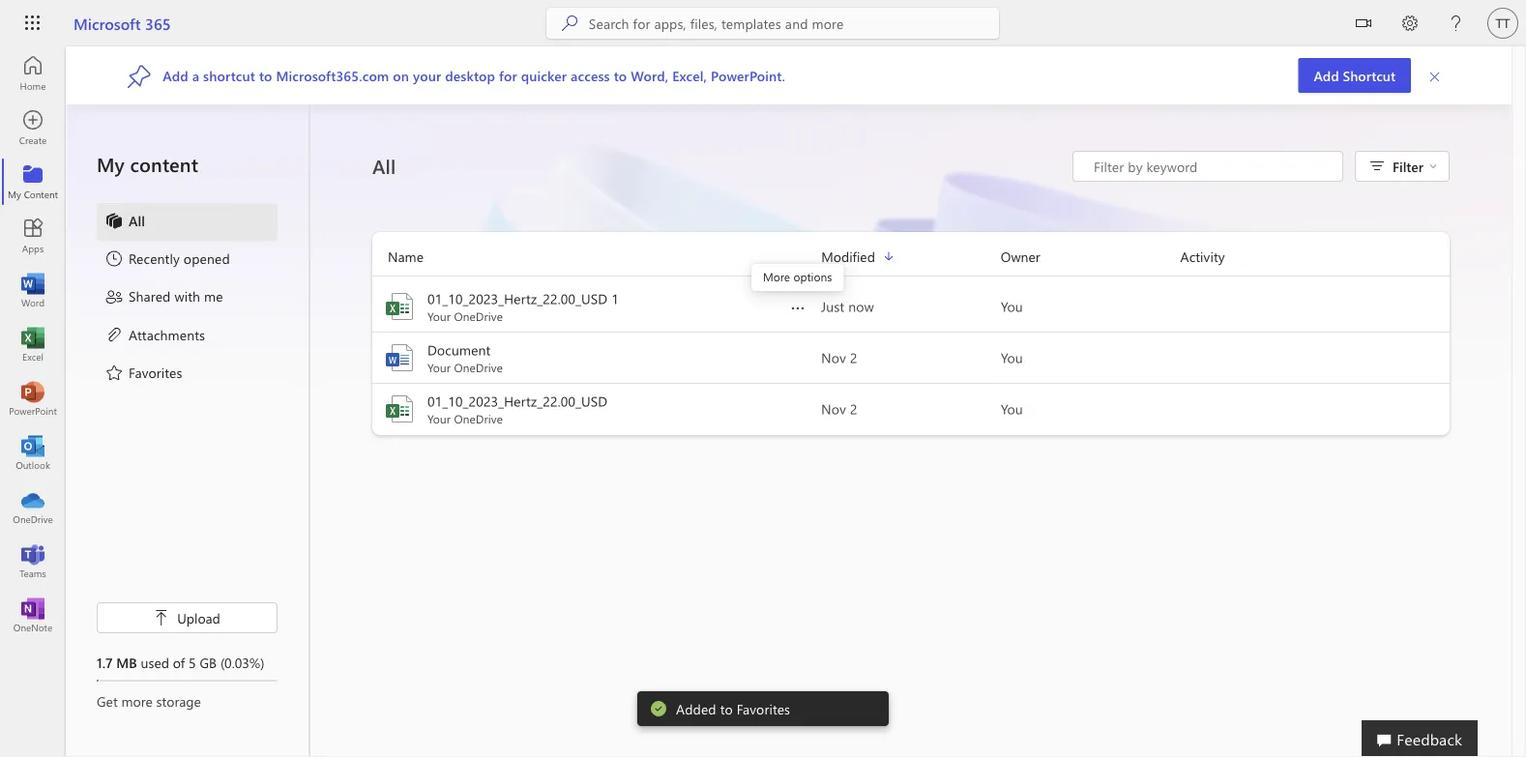 Task type: locate. For each thing, give the bounding box(es) containing it.
nov for document
[[821, 349, 846, 367]]

access
[[571, 67, 610, 84]]

1 vertical spatial 2
[[850, 400, 858, 418]]

added to favorites
[[676, 700, 790, 718]]

(0.03%)
[[220, 653, 265, 671]]

add left a
[[163, 67, 188, 84]]

2 2 from the top
[[850, 400, 858, 418]]

3 your from the top
[[428, 411, 451, 427]]

owner button
[[1001, 246, 1181, 268]]

your inside 'document your onedrive'
[[428, 360, 451, 375]]

for
[[499, 67, 517, 84]]

2 nov from the top
[[821, 400, 846, 418]]

1 vertical spatial all
[[129, 211, 145, 229]]

0 horizontal spatial add
[[163, 67, 188, 84]]

1 nov from the top
[[821, 349, 846, 367]]

word image
[[23, 281, 43, 300], [384, 342, 415, 373]]

1 onedrive from the top
[[454, 309, 503, 324]]

2 nov 2 from the top
[[821, 400, 858, 418]]

recently
[[129, 249, 180, 267]]

toast notification added to favorites region
[[637, 692, 889, 726]]

1 vertical spatial word image
[[384, 342, 415, 373]]

onedrive down document
[[454, 360, 503, 375]]

to
[[259, 67, 272, 84], [614, 67, 627, 84], [720, 700, 733, 718]]

your up document
[[428, 309, 451, 324]]

attachments
[[129, 325, 205, 343]]

1 vertical spatial onedrive
[[454, 360, 503, 375]]

navigation
[[0, 46, 66, 642]]

filter 
[[1393, 157, 1437, 175]]

01_10_2023_hertz_22.00_usd
[[428, 290, 608, 308], [428, 392, 608, 410]]

more options
[[763, 269, 832, 284]]

get more storage
[[97, 692, 201, 710]]

nov for 01_10_2023_hertz_22.00_usd
[[821, 400, 846, 418]]

0 vertical spatial nov
[[821, 349, 846, 367]]

01_10_2023_hertz_22.00_usd 1 your onedrive
[[428, 290, 619, 324]]

excel image inside name 01_10_2023_hertz_22.00_usd cell
[[384, 394, 415, 425]]

you
[[1001, 297, 1023, 315], [1001, 349, 1023, 367], [1001, 400, 1023, 418]]

dismiss this dialog image
[[1429, 67, 1442, 84]]

01_10_2023_hertz_22.00_usd down 'document your onedrive' on the top left of page
[[428, 392, 608, 410]]

get
[[97, 692, 118, 710]]

add inside 'button'
[[1314, 66, 1339, 84]]

01_10_2023_hertz_22.00_usd your onedrive
[[428, 392, 608, 427]]

0 horizontal spatial favorites
[[129, 363, 182, 381]]

added
[[676, 700, 716, 718]]

2 your from the top
[[428, 360, 451, 375]]

to right shortcut
[[259, 67, 272, 84]]

your for 01_10_2023_hertz_22.00_usd
[[428, 411, 451, 427]]

favorites inside favorites element
[[129, 363, 182, 381]]

5
[[189, 653, 196, 671]]

3 you from the top
[[1001, 400, 1023, 418]]

0 vertical spatial all
[[372, 153, 396, 179]]

0 vertical spatial onedrive
[[454, 309, 503, 324]]

onedrive
[[454, 309, 503, 324], [454, 360, 503, 375], [454, 411, 503, 427]]

excel,
[[673, 67, 707, 84]]

0 vertical spatial word image
[[23, 281, 43, 300]]

favorites inside 'toast notification added to favorites' region
[[737, 700, 790, 718]]

shortcut
[[203, 67, 255, 84]]

2 for document
[[850, 349, 858, 367]]


[[1356, 15, 1372, 31]]

1 you from the top
[[1001, 297, 1023, 315]]

all up recently
[[129, 211, 145, 229]]

name
[[388, 248, 424, 266]]

1 vertical spatial excel image
[[384, 394, 415, 425]]

0 vertical spatial excel image
[[384, 291, 415, 322]]

nov
[[821, 349, 846, 367], [821, 400, 846, 418]]

powerpoint image
[[23, 389, 43, 408]]

activity, column 4 of 4 column header
[[1181, 246, 1450, 268]]

more
[[763, 269, 790, 284]]

shared with me
[[129, 287, 223, 305]]

tt button
[[1480, 0, 1526, 46]]

1 vertical spatial 01_10_2023_hertz_22.00_usd
[[428, 392, 608, 410]]

all
[[372, 153, 396, 179], [129, 211, 145, 229]]

microsoft 365
[[74, 13, 171, 33]]

desktop
[[445, 67, 495, 84]]

onedrive up document
[[454, 309, 503, 324]]

to left "word,"
[[614, 67, 627, 84]]

excel image
[[23, 335, 43, 354]]

add
[[1314, 66, 1339, 84], [163, 67, 188, 84]]

favorites down attachments element
[[129, 363, 182, 381]]

2 you from the top
[[1001, 349, 1023, 367]]

1 your from the top
[[428, 309, 451, 324]]

onedrive down 'document your onedrive' on the top left of page
[[454, 411, 503, 427]]

modified button
[[821, 246, 1001, 268]]

1 vertical spatial you
[[1001, 349, 1023, 367]]

your down 'document your onedrive' on the top left of page
[[428, 411, 451, 427]]

2 horizontal spatial to
[[720, 700, 733, 718]]

recently opened element
[[104, 249, 230, 272]]

to right added
[[720, 700, 733, 718]]

2 onedrive from the top
[[454, 360, 503, 375]]

excel image
[[384, 291, 415, 322], [384, 394, 415, 425]]

1 vertical spatial favorites
[[737, 700, 790, 718]]

nov 2
[[821, 349, 858, 367], [821, 400, 858, 418]]

word image left document
[[384, 342, 415, 373]]

nov 2 for 01_10_2023_hertz_22.00_usd
[[821, 400, 858, 418]]

add a shortcut to microsoft365.com on your desktop for quicker access to word, excel, powerpoint.
[[163, 67, 785, 84]]

2 vertical spatial your
[[428, 411, 451, 427]]

onedrive inside 'document your onedrive'
[[454, 360, 503, 375]]

you for document
[[1001, 349, 1023, 367]]

2 01_10_2023_hertz_22.00_usd from the top
[[428, 392, 608, 410]]

1 horizontal spatial add
[[1314, 66, 1339, 84]]

0 vertical spatial you
[[1001, 297, 1023, 315]]

onedrive inside 01_10_2023_hertz_22.00_usd your onedrive
[[454, 411, 503, 427]]

1 add from the left
[[1314, 66, 1339, 84]]

onedrive image
[[23, 497, 43, 517]]

None search field
[[546, 8, 999, 39]]

favorites element
[[104, 363, 182, 386]]

01_10_2023_hertz_22.00_usd inside 01_10_2023_hertz_22.00_usd 1 your onedrive
[[428, 290, 608, 308]]

1 2 from the top
[[850, 349, 858, 367]]

upload
[[177, 609, 220, 627]]

2 add from the left
[[163, 67, 188, 84]]

0 vertical spatial 01_10_2023_hertz_22.00_usd
[[428, 290, 608, 308]]

excel image inside name 01_10_2023_hertz_22.00_usd 1 cell
[[384, 291, 415, 322]]

2 vertical spatial onedrive
[[454, 411, 503, 427]]

mb
[[116, 653, 137, 671]]

now
[[849, 297, 874, 315]]

365
[[145, 13, 171, 33]]

1 horizontal spatial favorites
[[737, 700, 790, 718]]

attachments element
[[104, 325, 205, 348]]

1 vertical spatial nov 2
[[821, 400, 858, 418]]

2 excel image from the top
[[384, 394, 415, 425]]

onedrive inside 01_10_2023_hertz_22.00_usd 1 your onedrive
[[454, 309, 503, 324]]

menu containing all
[[97, 203, 278, 393]]

2 vertical spatial you
[[1001, 400, 1023, 418]]

document your onedrive
[[428, 341, 503, 375]]

3 onedrive from the top
[[454, 411, 503, 427]]

01_10_2023_hertz_22.00_usd up document
[[428, 290, 608, 308]]

your inside 01_10_2023_hertz_22.00_usd your onedrive
[[428, 411, 451, 427]]

filter
[[1393, 157, 1424, 175]]

1 horizontal spatial to
[[614, 67, 627, 84]]

all down on
[[372, 153, 396, 179]]

more options tooltip
[[752, 264, 844, 291]]

your
[[428, 309, 451, 324], [428, 360, 451, 375], [428, 411, 451, 427]]

a
[[192, 67, 199, 84]]

a2hs image
[[128, 63, 151, 88]]

row
[[372, 246, 1450, 277]]

my content image
[[23, 172, 43, 192]]

document
[[428, 341, 491, 359]]

your down document
[[428, 360, 451, 375]]

add left the shortcut
[[1314, 66, 1339, 84]]

1
[[612, 290, 619, 308]]

menu inside my content left pane navigation navigation
[[97, 203, 278, 393]]

favorites right added
[[737, 700, 790, 718]]

1 vertical spatial your
[[428, 360, 451, 375]]

0 horizontal spatial all
[[129, 211, 145, 229]]

name button
[[372, 246, 821, 268]]

2
[[850, 349, 858, 367], [850, 400, 858, 418]]

favorites
[[129, 363, 182, 381], [737, 700, 790, 718]]

microsoft 365 banner
[[0, 0, 1526, 50]]

tt
[[1496, 15, 1510, 30]]

name 01_10_2023_hertz_22.00_usd 1 cell
[[372, 289, 821, 324]]

0 vertical spatial favorites
[[129, 363, 182, 381]]

1 horizontal spatial word image
[[384, 342, 415, 373]]

nov 2 for document
[[821, 349, 858, 367]]

shared with me element
[[104, 287, 223, 310]]

you for 01_10_2023_hertz_22.00_usd 1
[[1001, 297, 1023, 315]]

Search box. Suggestions appear as you type. search field
[[589, 8, 999, 39]]

outlook image
[[23, 443, 43, 462]]

1 excel image from the top
[[384, 291, 415, 322]]

0 vertical spatial your
[[428, 309, 451, 324]]

1 nov 2 from the top
[[821, 349, 858, 367]]

menu
[[97, 203, 278, 393]]

all element
[[104, 211, 145, 234]]

1 vertical spatial nov
[[821, 400, 846, 418]]

word image up excel icon
[[23, 281, 43, 300]]

0 vertical spatial 2
[[850, 349, 858, 367]]

1 01_10_2023_hertz_22.00_usd from the top
[[428, 290, 608, 308]]

0 vertical spatial nov 2
[[821, 349, 858, 367]]



Task type: describe. For each thing, give the bounding box(es) containing it.
1.7 mb used of 5 gb (0.03%)
[[97, 653, 265, 671]]

onenote image
[[23, 606, 43, 625]]

 upload
[[154, 609, 220, 627]]

my content
[[97, 151, 198, 177]]

get more storage button
[[97, 692, 278, 711]]

microsoft365.com
[[276, 67, 389, 84]]

your inside 01_10_2023_hertz_22.00_usd 1 your onedrive
[[428, 309, 451, 324]]

0 horizontal spatial to
[[259, 67, 272, 84]]

owner
[[1001, 248, 1040, 266]]

me
[[204, 287, 223, 305]]

name 01_10_2023_hertz_22.00_usd cell
[[372, 392, 821, 427]]

you for 01_10_2023_hertz_22.00_usd
[[1001, 400, 1023, 418]]

 button
[[1341, 0, 1387, 50]]

2 for 01_10_2023_hertz_22.00_usd
[[850, 400, 858, 418]]

shortcut
[[1343, 66, 1396, 84]]

gb
[[200, 653, 217, 671]]

my content left pane navigation navigation
[[66, 104, 310, 757]]

recently opened
[[129, 249, 230, 267]]

word,
[[631, 67, 669, 84]]

Filter by keyword text field
[[1092, 157, 1333, 176]]

feedback
[[1397, 728, 1463, 749]]

01_10_2023_hertz_22.00_usd for 1
[[428, 290, 608, 308]]

just now
[[821, 297, 874, 315]]

add shortcut button
[[1298, 58, 1411, 93]]

row containing name
[[372, 246, 1450, 277]]

word image inside name document cell
[[384, 342, 415, 373]]

home image
[[23, 64, 43, 83]]

opened
[[184, 249, 230, 267]]

message element
[[676, 700, 790, 718]]

excel image for 01_10_2023_hertz_22.00_usd 1
[[384, 291, 415, 322]]

all inside my content left pane navigation navigation
[[129, 211, 145, 229]]

of
[[173, 653, 185, 671]]

onedrive for 01_10_2023_hertz_22.00_usd
[[454, 411, 503, 427]]

more
[[121, 692, 153, 710]]

used
[[141, 653, 169, 671]]

add for add shortcut
[[1314, 66, 1339, 84]]

create image
[[23, 118, 43, 137]]

my
[[97, 151, 125, 177]]

teams image
[[23, 551, 43, 571]]

feedback button
[[1362, 721, 1478, 757]]

activity
[[1181, 248, 1225, 266]]

add for add a shortcut to microsoft365.com on your desktop for quicker access to word, excel, powerpoint.
[[163, 67, 188, 84]]

displaying 3 out of 3 files. status
[[1073, 151, 1344, 182]]

powerpoint.
[[711, 67, 785, 84]]

your for document
[[428, 360, 451, 375]]

storage
[[156, 692, 201, 710]]

options
[[794, 269, 832, 284]]

1 horizontal spatial all
[[372, 153, 396, 179]]

content
[[130, 151, 198, 177]]

name document cell
[[372, 340, 821, 375]]

quicker
[[521, 67, 567, 84]]

modified
[[821, 248, 875, 266]]

shared
[[129, 287, 171, 305]]

with
[[175, 287, 200, 305]]

excel image for 01_10_2023_hertz_22.00_usd
[[384, 394, 415, 425]]


[[154, 610, 169, 626]]

1.7
[[97, 653, 113, 671]]

microsoft
[[74, 13, 141, 33]]

to inside region
[[720, 700, 733, 718]]

just
[[821, 297, 845, 315]]

on
[[393, 67, 409, 84]]

01_10_2023_hertz_22.00_usd for your
[[428, 392, 608, 410]]

onedrive for document
[[454, 360, 503, 375]]

add shortcut
[[1314, 66, 1396, 84]]

0 horizontal spatial word image
[[23, 281, 43, 300]]

apps image
[[23, 226, 43, 246]]

your
[[413, 67, 441, 84]]


[[1430, 163, 1437, 170]]



Task type: vqa. For each thing, say whether or not it's contained in the screenshot.
See associated with See all My Content
no



